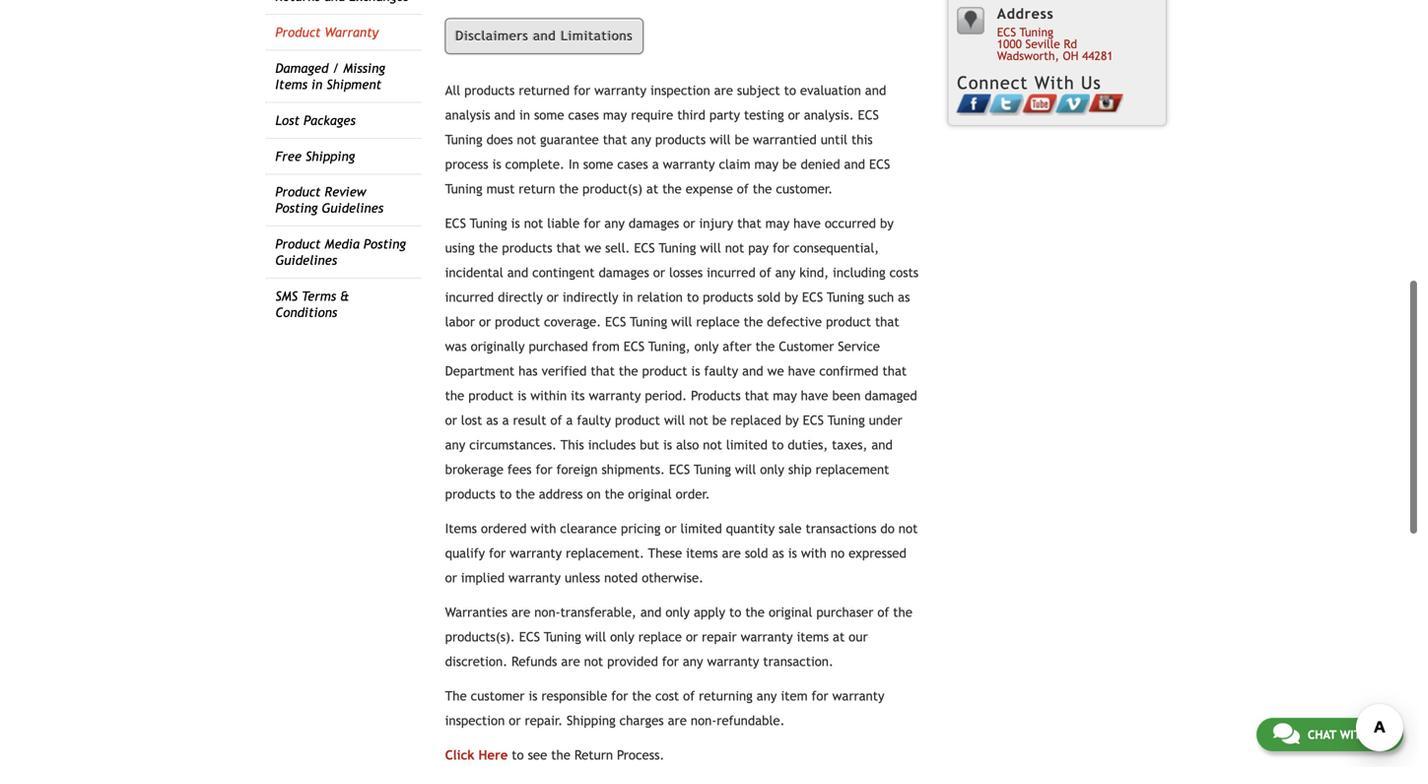 Task type: describe. For each thing, give the bounding box(es) containing it.
foreign
[[556, 462, 598, 478]]

transaction.
[[763, 655, 834, 670]]

warranty inside 'ecs tuning is not liable for any damages or injury that may have occurred by using the products that we sell. ecs tuning will not pay for consequential, incidental and contingent damages or losses incurred of any kind, including costs incurred directly or indirectly in relation to products sold by ecs tuning such as labor or product coverage. ecs tuning will replace the defective product that was originally purchased from ecs tuning, only after the customer service department has verified that the product is faulty and we have confirmed that the product is within its warranty period. products that may have been damaged or lost as a result of a faulty product will not be replaced by ecs tuning under any circumstances. this includes but is also not limited to duties, taxes, and brokerage fees for foreign shipments. ecs tuning will only ship replacement products to the address on the original order.'
[[589, 389, 641, 404]]

tuning down process
[[445, 182, 483, 197]]

ecs down kind,
[[802, 290, 823, 305]]

1 horizontal spatial a
[[566, 413, 573, 428]]

require
[[631, 108, 673, 123]]

and right evaluation
[[865, 83, 886, 98]]

0 vertical spatial incurred
[[707, 265, 756, 281]]

product down directly
[[495, 315, 540, 330]]

directly
[[498, 290, 543, 305]]

the down the from at the left of the page
[[619, 364, 638, 379]]

party
[[709, 108, 740, 123]]

verified
[[542, 364, 587, 379]]

on
[[587, 487, 601, 502]]

product up but
[[615, 413, 660, 428]]

indirectly
[[563, 290, 618, 305]]

will down replaced
[[735, 462, 756, 478]]

non- inside warranties are non-transferable, and only apply to the original purchaser of the products(s). ecs tuning will only replace or repair warranty items at our discretion. refunds are not provided for any warranty transaction.
[[534, 605, 560, 621]]

warranty down ordered
[[510, 546, 562, 562]]

the down in
[[559, 182, 579, 197]]

the right after
[[756, 339, 775, 355]]

1 vertical spatial we
[[767, 364, 784, 379]]

brokerage
[[445, 462, 504, 478]]

or left injury
[[683, 216, 695, 231]]

customer
[[779, 339, 834, 355]]

warranty up expense
[[663, 157, 715, 172]]

or up these
[[665, 522, 677, 537]]

warranty left unless
[[509, 571, 561, 586]]

products up analysis
[[464, 83, 515, 98]]

implied
[[461, 571, 505, 586]]

ecs up the from at the left of the page
[[605, 315, 626, 330]]

only left after
[[694, 339, 719, 355]]

or right labor on the left top of page
[[479, 315, 491, 330]]

products
[[691, 389, 741, 404]]

and down under
[[872, 438, 893, 453]]

denied
[[801, 157, 840, 172]]

to left duties,
[[772, 438, 784, 453]]

relation
[[637, 290, 683, 305]]

will up the tuning,
[[671, 315, 692, 330]]

1000
[[997, 37, 1022, 51]]

and down after
[[742, 364, 763, 379]]

customer
[[471, 689, 525, 704]]

for right fees
[[536, 462, 552, 478]]

0 horizontal spatial as
[[486, 413, 498, 428]]

is down must
[[511, 216, 520, 231]]

0 horizontal spatial with
[[531, 522, 556, 537]]

will down 'period.'
[[664, 413, 685, 428]]

its
[[571, 389, 585, 404]]

tuning up order.
[[694, 462, 731, 478]]

replaced
[[731, 413, 781, 428]]

until
[[821, 132, 848, 148]]

tuning inside warranties are non-transferable, and only apply to the original purchaser of the products(s). ecs tuning will only replace or repair warranty items at our discretion. refunds are not provided for any warranty transaction.
[[544, 630, 581, 645]]

at inside all products returned for warranty inspection are subject to evaluation and analysis and in some cases may require third party testing or analysis. ecs tuning does not guarantee that any products will be warrantied until this process is complete. in some cases a warranty claim may be denied and ecs tuning must return the product(s) at the expense of the customer.
[[646, 182, 658, 197]]

0 vertical spatial have
[[793, 216, 821, 231]]

product review posting guidelines
[[275, 185, 383, 216]]

for inside all products returned for warranty inspection are subject to evaluation and analysis and in some cases may require third party testing or analysis. ecs tuning does not guarantee that any products will be warrantied until this process is complete. in some cases a warranty claim may be denied and ecs tuning must return the product(s) at the expense of the customer.
[[574, 83, 590, 98]]

the right on
[[605, 487, 624, 502]]

or inside the customer is responsible for the cost of returning any item for warranty inspection or repair. shipping charges are non-refundable.
[[509, 714, 521, 729]]

any down the lost
[[445, 438, 465, 453]]

department
[[445, 364, 515, 379]]

not up also
[[689, 413, 708, 428]]

see
[[528, 748, 547, 764]]

return
[[575, 748, 613, 764]]

address
[[539, 487, 583, 502]]

that down such
[[875, 315, 899, 330]]

product review posting guidelines link
[[275, 185, 383, 216]]

tuning down relation
[[630, 315, 667, 330]]

has
[[519, 364, 538, 379]]

that up replaced
[[745, 389, 769, 404]]

connect with us
[[957, 72, 1101, 93]]

repair
[[702, 630, 737, 645]]

posting for product media posting guidelines
[[364, 237, 406, 252]]

incidental
[[445, 265, 503, 281]]

posting for product review posting guidelines
[[275, 201, 318, 216]]

sms
[[275, 289, 298, 304]]

may left require
[[603, 108, 627, 123]]

ecs right the sell.
[[634, 241, 655, 256]]

kind,
[[800, 265, 829, 281]]

for right item
[[812, 689, 828, 704]]

1 horizontal spatial faulty
[[704, 364, 738, 379]]

tuning down the been
[[828, 413, 865, 428]]

missing
[[343, 61, 385, 76]]

will inside all products returned for warranty inspection are subject to evaluation and analysis and in some cases may require third party testing or analysis. ecs tuning does not guarantee that any products will be warrantied until this process is complete. in some cases a warranty claim may be denied and ecs tuning must return the product(s) at the expense of the customer.
[[710, 132, 731, 148]]

products down third
[[655, 132, 706, 148]]

0 vertical spatial by
[[880, 216, 894, 231]]

sms terms & conditions link
[[275, 289, 349, 320]]

transactions
[[806, 522, 877, 537]]

chat
[[1308, 728, 1337, 742]]

purchased
[[529, 339, 588, 355]]

limited inside 'ecs tuning is not liable for any damages or injury that may have occurred by using the products that we sell. ecs tuning will not pay for consequential, incidental and contingent damages or losses incurred of any kind, including costs incurred directly or indirectly in relation to products sold by ecs tuning such as labor or product coverage. ecs tuning will replace the defective product that was originally purchased from ecs tuning, only after the customer service department has verified that the product is faulty and we have confirmed that the product is within its warranty period. products that may have been damaged or lost as a result of a faulty product will not be replaced by ecs tuning under any circumstances. this includes but is also not limited to duties, taxes, and brokerage fees for foreign shipments. ecs tuning will only ship replacement products to the address on the original order.'
[[726, 438, 768, 453]]

period.
[[645, 389, 687, 404]]

the left customer.
[[753, 182, 772, 197]]

but
[[640, 438, 659, 453]]

contingent
[[532, 265, 595, 281]]

and left the limitations
[[533, 28, 556, 43]]

customer.
[[776, 182, 833, 197]]

1 vertical spatial faulty
[[577, 413, 611, 428]]

under
[[869, 413, 903, 428]]

duties,
[[788, 438, 828, 453]]

unless
[[565, 571, 600, 586]]

ecs down also
[[669, 462, 690, 478]]

analysis
[[445, 108, 490, 123]]

sell.
[[605, 241, 630, 256]]

0 horizontal spatial shipping
[[305, 149, 355, 164]]

original inside 'ecs tuning is not liable for any damages or injury that may have occurred by using the products that we sell. ecs tuning will not pay for consequential, incidental and contingent damages or losses incurred of any kind, including costs incurred directly or indirectly in relation to products sold by ecs tuning such as labor or product coverage. ecs tuning will replace the defective product that was originally purchased from ecs tuning, only after the customer service department has verified that the product is faulty and we have confirmed that the product is within its warranty period. products that may have been damaged or lost as a result of a faulty product will not be replaced by ecs tuning under any circumstances. this includes but is also not limited to duties, taxes, and brokerage fees for foreign shipments. ecs tuning will only ship replacement products to the address on the original order.'
[[628, 487, 672, 502]]

ecs inside address ecs tuning 1000 seville rd wadsworth, oh 44281
[[997, 25, 1016, 39]]

&
[[340, 289, 349, 304]]

tuning up losses
[[659, 241, 696, 256]]

terms
[[302, 289, 336, 304]]

product up 'service' at the right of page
[[826, 315, 871, 330]]

tuning up process
[[445, 132, 483, 148]]

will down injury
[[700, 241, 721, 256]]

items inside damaged / missing items in shipment
[[275, 77, 307, 92]]

that up contingent in the left of the page
[[556, 241, 581, 256]]

including
[[833, 265, 886, 281]]

tuning inside address ecs tuning 1000 seville rd wadsworth, oh 44281
[[1020, 25, 1054, 39]]

ecs down the this
[[869, 157, 890, 172]]

products down liable
[[502, 241, 553, 256]]

44281
[[1082, 49, 1113, 62]]

ecs up the this
[[858, 108, 879, 123]]

complete.
[[505, 157, 565, 172]]

warranty inside the customer is responsible for the cost of returning any item for warranty inspection or repair. shipping charges are non-refundable.
[[832, 689, 885, 704]]

0 vertical spatial some
[[534, 108, 564, 123]]

original inside warranties are non-transferable, and only apply to the original purchaser of the products(s). ecs tuning will only replace or repair warranty items at our discretion. refunds are not provided for any warranty transaction.
[[769, 605, 812, 621]]

1 vertical spatial be
[[782, 157, 797, 172]]

defective
[[767, 315, 822, 330]]

tuning down must
[[470, 216, 507, 231]]

shipment
[[326, 77, 382, 92]]

are up responsible
[[561, 655, 580, 670]]

warranty up require
[[594, 83, 647, 98]]

was
[[445, 339, 467, 355]]

any inside warranties are non-transferable, and only apply to the original purchaser of the products(s). ecs tuning will only replace or repair warranty items at our discretion. refunds are not provided for any warranty transaction.
[[683, 655, 703, 670]]

do
[[880, 522, 895, 537]]

product down department
[[468, 389, 514, 404]]

sold inside items ordered with clearance pricing or limited quantity sale transactions do not qualify for warranty replacement. these items are sold as is with no expressed or implied warranty unless noted otherwise.
[[745, 546, 768, 562]]

damaged
[[275, 61, 329, 76]]

is inside all products returned for warranty inspection are subject to evaluation and analysis and in some cases may require third party testing or analysis. ecs tuning does not guarantee that any products will be warrantied until this process is complete. in some cases a warranty claim may be denied and ecs tuning must return the product(s) at the expense of the customer.
[[492, 157, 501, 172]]

for right 'pay'
[[773, 241, 790, 256]]

and up does
[[494, 108, 515, 123]]

in inside 'ecs tuning is not liable for any damages or injury that may have occurred by using the products that we sell. ecs tuning will not pay for consequential, incidental and contingent damages or losses incurred of any kind, including costs incurred directly or indirectly in relation to products sold by ecs tuning such as labor or product coverage. ecs tuning will replace the defective product that was originally purchased from ecs tuning, only after the customer service department has verified that the product is faulty and we have confirmed that the product is within its warranty period. products that may have been damaged or lost as a result of a faulty product will not be replaced by ecs tuning under any circumstances. this includes but is also not limited to duties, taxes, and brokerage fees for foreign shipments. ecs tuning will only ship replacement products to the address on the original order.'
[[622, 290, 633, 305]]

for right liable
[[584, 216, 601, 231]]

the up incidental
[[479, 241, 498, 256]]

lost
[[461, 413, 482, 428]]

is inside the customer is responsible for the cost of returning any item for warranty inspection or repair. shipping charges are non-refundable.
[[529, 689, 538, 704]]

to inside all products returned for warranty inspection are subject to evaluation and analysis and in some cases may require third party testing or analysis. ecs tuning does not guarantee that any products will be warrantied until this process is complete. in some cases a warranty claim may be denied and ecs tuning must return the product(s) at the expense of the customer.
[[784, 83, 796, 98]]

a inside all products returned for warranty inspection are subject to evaluation and analysis and in some cases may require third party testing or analysis. ecs tuning does not guarantee that any products will be warrantied until this process is complete. in some cases a warranty claim may be denied and ecs tuning must return the product(s) at the expense of the customer.
[[652, 157, 659, 172]]

0 vertical spatial be
[[735, 132, 749, 148]]

the customer is responsible for the cost of returning any item for warranty inspection or repair. shipping charges are non-refundable.
[[445, 689, 885, 729]]

otherwise.
[[642, 571, 704, 586]]

is down has
[[518, 389, 527, 404]]

coverage.
[[544, 315, 601, 330]]

product warranty link
[[275, 25, 379, 40]]

ecs right the from at the left of the page
[[624, 339, 645, 355]]

warranties are non-transferable, and only apply to the original purchaser of the products(s). ecs tuning will only replace or repair warranty items at our discretion. refunds are not provided for any warranty transaction.
[[445, 605, 913, 670]]

2 vertical spatial by
[[785, 413, 799, 428]]

result
[[513, 413, 547, 428]]

may up 'pay'
[[765, 216, 790, 231]]

to inside warranties are non-transferable, and only apply to the original purchaser of the products(s). ecs tuning will only replace or repair warranty items at our discretion. refunds are not provided for any warranty transaction.
[[729, 605, 741, 621]]

items inside warranties are non-transferable, and only apply to the original purchaser of the products(s). ecs tuning will only replace or repair warranty items at our discretion. refunds are not provided for any warranty transaction.
[[797, 630, 829, 645]]

does
[[486, 132, 513, 148]]

includes
[[588, 438, 636, 453]]

0 horizontal spatial a
[[502, 413, 509, 428]]

the right see at the bottom left of page
[[551, 748, 571, 764]]

that up damaged
[[883, 364, 907, 379]]

that inside all products returned for warranty inspection are subject to evaluation and analysis and in some cases may require third party testing or analysis. ecs tuning does not guarantee that any products will be warrantied until this process is complete. in some cases a warranty claim may be denied and ecs tuning must return the product(s) at the expense of the customer.
[[603, 132, 627, 148]]

items inside items ordered with clearance pricing or limited quantity sale transactions do not qualify for warranty replacement. these items are sold as is with no expressed or implied warranty unless noted otherwise.
[[686, 546, 718, 562]]

review
[[325, 185, 366, 200]]

process
[[445, 157, 488, 172]]

product media posting guidelines
[[275, 237, 406, 268]]

or up relation
[[653, 265, 665, 281]]

free shipping link
[[275, 149, 355, 164]]

this
[[561, 438, 584, 453]]

quantity
[[726, 522, 775, 537]]

items inside items ordered with clearance pricing or limited quantity sale transactions do not qualify for warranty replacement. these items are sold as is with no expressed or implied warranty unless noted otherwise.
[[445, 522, 477, 537]]

products down losses
[[703, 290, 753, 305]]

taxes,
[[832, 438, 868, 453]]

for up charges
[[611, 689, 628, 704]]

in inside damaged / missing items in shipment
[[311, 77, 322, 92]]

1 vertical spatial have
[[788, 364, 815, 379]]

or left the lost
[[445, 413, 457, 428]]

are right warranties
[[511, 605, 530, 621]]

that down the from at the left of the page
[[591, 364, 615, 379]]

noted
[[604, 571, 638, 586]]

1 vertical spatial damages
[[599, 265, 649, 281]]

the right 'apply'
[[745, 605, 765, 621]]

the down fees
[[516, 487, 535, 502]]

the up the lost
[[445, 389, 464, 404]]

cost
[[655, 689, 679, 704]]

are inside all products returned for warranty inspection are subject to evaluation and analysis and in some cases may require third party testing or analysis. ecs tuning does not guarantee that any products will be warrantied until this process is complete. in some cases a warranty claim may be denied and ecs tuning must return the product(s) at the expense of the customer.
[[714, 83, 733, 98]]

only left 'apply'
[[666, 605, 690, 621]]

any up the sell.
[[604, 216, 625, 231]]

only left ship
[[760, 462, 784, 478]]

not inside all products returned for warranty inspection are subject to evaluation and analysis and in some cases may require third party testing or analysis. ecs tuning does not guarantee that any products will be warrantied until this process is complete. in some cases a warranty claim may be denied and ecs tuning must return the product(s) at the expense of the customer.
[[517, 132, 536, 148]]

service
[[838, 339, 880, 355]]

1 vertical spatial incurred
[[445, 290, 494, 305]]

guidelines for media
[[275, 253, 337, 268]]



Task type: locate. For each thing, give the bounding box(es) containing it.
in inside all products returned for warranty inspection are subject to evaluation and analysis and in some cases may require third party testing or analysis. ecs tuning does not guarantee that any products will be warrantied until this process is complete. in some cases a warranty claim may be denied and ecs tuning must return the product(s) at the expense of the customer.
[[519, 108, 530, 123]]

0 vertical spatial sold
[[757, 290, 781, 305]]

have down customer.
[[793, 216, 821, 231]]

limitations
[[561, 28, 633, 43]]

1 horizontal spatial with
[[801, 546, 827, 562]]

evaluation
[[800, 83, 861, 98]]

of down within
[[550, 413, 562, 428]]

0 horizontal spatial limited
[[681, 522, 722, 537]]

1 vertical spatial some
[[583, 157, 613, 172]]

charges
[[620, 714, 664, 729]]

1 horizontal spatial original
[[769, 605, 812, 621]]

0 vertical spatial inspection
[[650, 83, 710, 98]]

limited down replaced
[[726, 438, 768, 453]]

any inside all products returned for warranty inspection are subject to evaluation and analysis and in some cases may require third party testing or analysis. ecs tuning does not guarantee that any products will be warrantied until this process is complete. in some cases a warranty claim may be denied and ecs tuning must return the product(s) at the expense of the customer.
[[631, 132, 651, 148]]

not right do
[[899, 522, 918, 537]]

replace up provided
[[638, 630, 682, 645]]

us for connect with us
[[1081, 72, 1101, 93]]

with
[[531, 522, 556, 537], [801, 546, 827, 562], [1340, 728, 1369, 742]]

0 vertical spatial as
[[898, 290, 910, 305]]

2 horizontal spatial a
[[652, 157, 659, 172]]

at inside warranties are non-transferable, and only apply to the original purchaser of the products(s). ecs tuning will only replace or repair warranty items at our discretion. refunds are not provided for any warranty transaction.
[[833, 630, 845, 645]]

0 vertical spatial in
[[311, 77, 322, 92]]

0 vertical spatial shipping
[[305, 149, 355, 164]]

1 horizontal spatial some
[[583, 157, 613, 172]]

are inside the customer is responsible for the cost of returning any item for warranty inspection or repair. shipping charges are non-refundable.
[[668, 714, 687, 729]]

and up directly
[[507, 265, 528, 281]]

2 vertical spatial have
[[801, 389, 828, 404]]

limited
[[726, 438, 768, 453], [681, 522, 722, 537]]

1 vertical spatial cases
[[617, 157, 648, 172]]

that right guarantee at the top of page
[[603, 132, 627, 148]]

0 vertical spatial us
[[1081, 72, 1101, 93]]

are
[[714, 83, 733, 98], [722, 546, 741, 562], [511, 605, 530, 621], [561, 655, 580, 670], [668, 714, 687, 729]]

0 vertical spatial faulty
[[704, 364, 738, 379]]

tuning,
[[648, 339, 691, 355]]

return
[[519, 182, 555, 197]]

some
[[534, 108, 564, 123], [583, 157, 613, 172]]

limited inside items ordered with clearance pricing or limited quantity sale transactions do not qualify for warranty replacement. these items are sold as is with no expressed or implied warranty unless noted otherwise.
[[681, 522, 722, 537]]

2 horizontal spatial be
[[782, 157, 797, 172]]

1 vertical spatial as
[[486, 413, 498, 428]]

1 horizontal spatial in
[[519, 108, 530, 123]]

any down repair
[[683, 655, 703, 670]]

is up repair.
[[529, 689, 538, 704]]

this
[[852, 132, 873, 148]]

warranty down our
[[832, 689, 885, 704]]

us inside chat with us link
[[1373, 728, 1387, 742]]

0 horizontal spatial non-
[[534, 605, 560, 621]]

0 vertical spatial non-
[[534, 605, 560, 621]]

sale
[[779, 522, 802, 537]]

2 horizontal spatial in
[[622, 290, 633, 305]]

1 vertical spatial sold
[[745, 546, 768, 562]]

0 vertical spatial cases
[[568, 108, 599, 123]]

inspection inside all products returned for warranty inspection are subject to evaluation and analysis and in some cases may require third party testing or analysis. ecs tuning does not guarantee that any products will be warrantied until this process is complete. in some cases a warranty claim may be denied and ecs tuning must return the product(s) at the expense of the customer.
[[650, 83, 710, 98]]

sold up defective
[[757, 290, 781, 305]]

1 vertical spatial replace
[[638, 630, 682, 645]]

guidelines down 'review'
[[322, 201, 383, 216]]

have
[[793, 216, 821, 231], [788, 364, 815, 379], [801, 389, 828, 404]]

not inside items ordered with clearance pricing or limited quantity sale transactions do not qualify for warranty replacement. these items are sold as is with no expressed or implied warranty unless noted otherwise.
[[899, 522, 918, 537]]

product(s)
[[582, 182, 643, 197]]

have left the been
[[801, 389, 828, 404]]

wadsworth,
[[997, 49, 1059, 62]]

originally
[[471, 339, 525, 355]]

warranties
[[445, 605, 508, 621]]

0 horizontal spatial we
[[585, 241, 601, 256]]

ecs inside warranties are non-transferable, and only apply to the original purchaser of the products(s). ecs tuning will only replace or repair warranty items at our discretion. refunds are not provided for any warranty transaction.
[[519, 630, 540, 645]]

or left repair
[[686, 630, 698, 645]]

ecs tuning is not liable for any damages or injury that may have occurred by using the products that we sell. ecs tuning will not pay for consequential, incidental and contingent damages or losses incurred of any kind, including costs incurred directly or indirectly in relation to products sold by ecs tuning such as labor or product coverage. ecs tuning will replace the defective product that was originally purchased from ecs tuning, only after the customer service department has verified that the product is faulty and we have confirmed that the product is within its warranty period. products that may have been damaged or lost as a result of a faulty product will not be replaced by ecs tuning under any circumstances. this includes but is also not limited to duties, taxes, and brokerage fees for foreign shipments. ecs tuning will only ship replacement products to the address on the original order.
[[445, 216, 919, 502]]

have down customer
[[788, 364, 815, 379]]

or down contingent in the left of the page
[[547, 290, 559, 305]]

chat with us link
[[1256, 718, 1403, 752]]

cases up product(s)
[[617, 157, 648, 172]]

1 vertical spatial inspection
[[445, 714, 505, 729]]

seville
[[1026, 37, 1060, 51]]

of inside warranties are non-transferable, and only apply to the original purchaser of the products(s). ecs tuning will only replace or repair warranty items at our discretion. refunds are not provided for any warranty transaction.
[[877, 605, 889, 621]]

1 horizontal spatial us
[[1373, 728, 1387, 742]]

in down returned
[[519, 108, 530, 123]]

injury
[[699, 216, 733, 231]]

0 horizontal spatial incurred
[[445, 290, 494, 305]]

non-
[[534, 605, 560, 621], [691, 714, 717, 729]]

may
[[603, 108, 627, 123], [754, 157, 779, 172], [765, 216, 790, 231], [773, 389, 797, 404]]

tuning down including
[[827, 290, 864, 305]]

rd
[[1064, 37, 1077, 51]]

lost packages
[[275, 113, 356, 128]]

1 horizontal spatial incurred
[[707, 265, 756, 281]]

shipments.
[[602, 462, 665, 478]]

replace inside warranties are non-transferable, and only apply to the original purchaser of the products(s). ecs tuning will only replace or repair warranty items at our discretion. refunds are not provided for any warranty transaction.
[[638, 630, 682, 645]]

qualify
[[445, 546, 485, 562]]

guidelines inside product media posting guidelines
[[275, 253, 337, 268]]

ecs down address
[[997, 25, 1016, 39]]

for inside warranties are non-transferable, and only apply to the original purchaser of the products(s). ecs tuning will only replace or repair warranty items at our discretion. refunds are not provided for any warranty transaction.
[[662, 655, 679, 670]]

any left item
[[757, 689, 777, 704]]

1 vertical spatial non-
[[691, 714, 717, 729]]

ecs up duties,
[[803, 413, 824, 428]]

inspection down the "the"
[[445, 714, 505, 729]]

media
[[325, 237, 360, 252]]

in
[[311, 77, 322, 92], [519, 108, 530, 123], [622, 290, 633, 305]]

ecs up using
[[445, 216, 466, 231]]

1 horizontal spatial at
[[833, 630, 845, 645]]

0 vertical spatial posting
[[275, 201, 318, 216]]

non- inside the customer is responsible for the cost of returning any item for warranty inspection or repair. shipping charges are non-refundable.
[[691, 714, 717, 729]]

guidelines
[[322, 201, 383, 216], [275, 253, 337, 268]]

limited down order.
[[681, 522, 722, 537]]

for up cost
[[662, 655, 679, 670]]

product inside "product review posting guidelines"
[[275, 185, 321, 200]]

1 vertical spatial original
[[769, 605, 812, 621]]

or inside warranties are non-transferable, and only apply to the original purchaser of the products(s). ecs tuning will only replace or repair warranty items at our discretion. refunds are not provided for any warranty transaction.
[[686, 630, 698, 645]]

here
[[478, 748, 508, 764]]

0 horizontal spatial items
[[275, 77, 307, 92]]

are up party at the top
[[714, 83, 733, 98]]

using
[[445, 241, 475, 256]]

faulty down its
[[577, 413, 611, 428]]

product warranty
[[275, 25, 379, 40]]

a up this
[[566, 413, 573, 428]]

sms terms & conditions
[[275, 289, 349, 320]]

0 vertical spatial product
[[275, 25, 321, 40]]

discretion.
[[445, 655, 508, 670]]

of inside all products returned for warranty inspection are subject to evaluation and analysis and in some cases may require third party testing or analysis. ecs tuning does not guarantee that any products will be warrantied until this process is complete. in some cases a warranty claim may be denied and ecs tuning must return the product(s) at the expense of the customer.
[[737, 182, 749, 197]]

0 horizontal spatial posting
[[275, 201, 318, 216]]

2 horizontal spatial as
[[898, 290, 910, 305]]

the inside the customer is responsible for the cost of returning any item for warranty inspection or repair. shipping charges are non-refundable.
[[632, 689, 651, 704]]

inspection
[[650, 83, 710, 98], [445, 714, 505, 729]]

1 vertical spatial at
[[833, 630, 845, 645]]

product inside product media posting guidelines
[[275, 237, 321, 252]]

as inside items ordered with clearance pricing or limited quantity sale transactions do not qualify for warranty replacement. these items are sold as is with no expressed or implied warranty unless noted otherwise.
[[772, 546, 784, 562]]

the up charges
[[632, 689, 651, 704]]

claim
[[719, 157, 751, 172]]

1 horizontal spatial we
[[767, 364, 784, 379]]

click
[[445, 748, 475, 764]]

the
[[445, 689, 467, 704]]

process.
[[617, 748, 665, 764]]

2 vertical spatial as
[[772, 546, 784, 562]]

0 vertical spatial damages
[[629, 216, 679, 231]]

1 horizontal spatial shipping
[[567, 714, 616, 729]]

original up transaction.
[[769, 605, 812, 621]]

not left provided
[[584, 655, 603, 670]]

0 vertical spatial at
[[646, 182, 658, 197]]

any
[[631, 132, 651, 148], [604, 216, 625, 231], [775, 265, 796, 281], [445, 438, 465, 453], [683, 655, 703, 670], [757, 689, 777, 704]]

product up 'period.'
[[642, 364, 687, 379]]

1 vertical spatial product
[[275, 185, 321, 200]]

0 horizontal spatial items
[[686, 546, 718, 562]]

liable
[[547, 216, 580, 231]]

chat with us
[[1308, 728, 1387, 742]]

1 horizontal spatial as
[[772, 546, 784, 562]]

damages down the sell.
[[599, 265, 649, 281]]

analysis.
[[804, 108, 854, 123]]

to down fees
[[500, 487, 512, 502]]

will inside warranties are non-transferable, and only apply to the original purchaser of the products(s). ecs tuning will only replace or repair warranty items at our discretion. refunds are not provided for any warranty transaction.
[[585, 630, 606, 645]]

0 vertical spatial limited
[[726, 438, 768, 453]]

0 vertical spatial replace
[[696, 315, 740, 330]]

the left expense
[[662, 182, 682, 197]]

not inside warranties are non-transferable, and only apply to the original purchaser of the products(s). ecs tuning will only replace or repair warranty items at our discretion. refunds are not provided for any warranty transaction.
[[584, 655, 603, 670]]

0 horizontal spatial in
[[311, 77, 322, 92]]

only up provided
[[610, 630, 634, 645]]

is up products
[[691, 364, 700, 379]]

of inside the customer is responsible for the cost of returning any item for warranty inspection or repair. shipping charges are non-refundable.
[[683, 689, 695, 704]]

ecs up refunds
[[519, 630, 540, 645]]

not right also
[[703, 438, 722, 453]]

inspection inside the customer is responsible for the cost of returning any item for warranty inspection or repair. shipping charges are non-refundable.
[[445, 714, 505, 729]]

at left our
[[833, 630, 845, 645]]

1 vertical spatial guidelines
[[275, 253, 337, 268]]

1 horizontal spatial limited
[[726, 438, 768, 453]]

2 product from the top
[[275, 185, 321, 200]]

all
[[445, 83, 460, 98]]

1 vertical spatial shipping
[[567, 714, 616, 729]]

with left no on the right bottom of page
[[801, 546, 827, 562]]

occurred
[[825, 216, 876, 231]]

returning
[[699, 689, 753, 704]]

sold
[[757, 290, 781, 305], [745, 546, 768, 562]]

tuning
[[1020, 25, 1054, 39], [445, 132, 483, 148], [445, 182, 483, 197], [470, 216, 507, 231], [659, 241, 696, 256], [827, 290, 864, 305], [630, 315, 667, 330], [828, 413, 865, 428], [694, 462, 731, 478], [544, 630, 581, 645]]

0 vertical spatial we
[[585, 241, 601, 256]]

0 horizontal spatial replace
[[638, 630, 682, 645]]

any left kind,
[[775, 265, 796, 281]]

0 horizontal spatial be
[[712, 413, 727, 428]]

lost packages link
[[275, 113, 356, 128]]

in down damaged on the top left
[[311, 77, 322, 92]]

labor
[[445, 315, 475, 330]]

0 vertical spatial items
[[275, 77, 307, 92]]

1 horizontal spatial replace
[[696, 315, 740, 330]]

0 horizontal spatial faulty
[[577, 413, 611, 428]]

0 vertical spatial items
[[686, 546, 718, 562]]

fees
[[507, 462, 532, 478]]

as right the lost
[[486, 413, 498, 428]]

2 vertical spatial product
[[275, 237, 321, 252]]

in left relation
[[622, 290, 633, 305]]

may up replaced
[[773, 389, 797, 404]]

0 vertical spatial original
[[628, 487, 672, 502]]

replace inside 'ecs tuning is not liable for any damages or injury that may have occurred by using the products that we sell. ecs tuning will not pay for consequential, incidental and contingent damages or losses incurred of any kind, including costs incurred directly or indirectly in relation to products sold by ecs tuning such as labor or product coverage. ecs tuning will replace the defective product that was originally purchased from ecs tuning, only after the customer service department has verified that the product is faulty and we have confirmed that the product is within its warranty period. products that may have been damaged or lost as a result of a faulty product will not be replaced by ecs tuning under any circumstances. this includes but is also not limited to duties, taxes, and brokerage fees for foreign shipments. ecs tuning will only ship replacement products to the address on the original order.'
[[696, 315, 740, 330]]

2 vertical spatial in
[[622, 290, 633, 305]]

guidelines inside "product review posting guidelines"
[[322, 201, 383, 216]]

and down the this
[[844, 157, 865, 172]]

1 horizontal spatial be
[[735, 132, 749, 148]]

may down warrantied
[[754, 157, 779, 172]]

1 horizontal spatial items
[[445, 522, 477, 537]]

inspection up third
[[650, 83, 710, 98]]

disclaimers and limitations
[[456, 28, 633, 43]]

any inside the customer is responsible for the cost of returning any item for warranty inspection or repair. shipping charges are non-refundable.
[[757, 689, 777, 704]]

by up defective
[[785, 290, 798, 305]]

1 vertical spatial limited
[[681, 522, 722, 537]]

1 vertical spatial us
[[1373, 728, 1387, 742]]

order.
[[676, 487, 710, 502]]

or down qualify
[[445, 571, 457, 586]]

product for product review posting guidelines
[[275, 185, 321, 200]]

us for chat with us
[[1373, 728, 1387, 742]]

to right 'apply'
[[729, 605, 741, 621]]

products down the brokerage
[[445, 487, 496, 502]]

product for product warranty
[[275, 25, 321, 40]]

repair.
[[525, 714, 563, 729]]

all products returned for warranty inspection are subject to evaluation and analysis and in some cases may require third party testing or analysis. ecs tuning does not guarantee that any products will be warrantied until this process is complete. in some cases a warranty claim may be denied and ecs tuning must return the product(s) at the expense of the customer.
[[445, 83, 890, 197]]

is down does
[[492, 157, 501, 172]]

1 horizontal spatial items
[[797, 630, 829, 645]]

0 vertical spatial with
[[531, 522, 556, 537]]

replacement.
[[566, 546, 644, 562]]

consequential,
[[793, 241, 879, 256]]

or inside all products returned for warranty inspection are subject to evaluation and analysis and in some cases may require third party testing or analysis. ecs tuning does not guarantee that any products will be warrantied until this process is complete. in some cases a warranty claim may be denied and ecs tuning must return the product(s) at the expense of the customer.
[[788, 108, 800, 123]]

0 vertical spatial guidelines
[[322, 201, 383, 216]]

pricing
[[621, 522, 661, 537]]

for inside items ordered with clearance pricing or limited quantity sale transactions do not qualify for warranty replacement. these items are sold as is with no expressed or implied warranty unless noted otherwise.
[[489, 546, 506, 562]]

/
[[332, 61, 339, 76]]

0 horizontal spatial cases
[[568, 108, 599, 123]]

1 horizontal spatial inspection
[[650, 83, 710, 98]]

items
[[686, 546, 718, 562], [797, 630, 829, 645]]

provided
[[607, 655, 658, 670]]

expense
[[686, 182, 733, 197]]

are inside items ordered with clearance pricing or limited quantity sale transactions do not qualify for warranty replacement. these items are sold as is with no expressed or implied warranty unless noted otherwise.
[[722, 546, 741, 562]]

1 vertical spatial items
[[445, 522, 477, 537]]

guidelines for review
[[322, 201, 383, 216]]

that up 'pay'
[[737, 216, 762, 231]]

2 vertical spatial be
[[712, 413, 727, 428]]

warranty up transaction.
[[741, 630, 793, 645]]

shipping inside the customer is responsible for the cost of returning any item for warranty inspection or repair. shipping charges are non-refundable.
[[567, 714, 616, 729]]

or up warrantied
[[788, 108, 800, 123]]

the up after
[[744, 315, 763, 330]]

1 product from the top
[[275, 25, 321, 40]]

0 horizontal spatial original
[[628, 487, 672, 502]]

be
[[735, 132, 749, 148], [782, 157, 797, 172], [712, 413, 727, 428]]

we down customer
[[767, 364, 784, 379]]

items up qualify
[[445, 522, 477, 537]]

0 horizontal spatial inspection
[[445, 714, 505, 729]]

guarantee
[[540, 132, 599, 148]]

0 horizontal spatial us
[[1081, 72, 1101, 93]]

and inside warranties are non-transferable, and only apply to the original purchaser of the products(s). ecs tuning will only replace or repair warranty items at our discretion. refunds are not provided for any warranty transaction.
[[640, 605, 662, 621]]

1 horizontal spatial cases
[[617, 157, 648, 172]]

not left liable
[[524, 216, 543, 231]]

pay
[[748, 241, 769, 256]]

product for product media posting guidelines
[[275, 237, 321, 252]]

a
[[652, 157, 659, 172], [502, 413, 509, 428], [566, 413, 573, 428]]

click here to see the return process.
[[445, 748, 665, 764]]

be inside 'ecs tuning is not liable for any damages or injury that may have occurred by using the products that we sell. ecs tuning will not pay for consequential, incidental and contingent damages or losses incurred of any kind, including costs incurred directly or indirectly in relation to products sold by ecs tuning such as labor or product coverage. ecs tuning will replace the defective product that was originally purchased from ecs tuning, only after the customer service department has verified that the product is faulty and we have confirmed that the product is within its warranty period. products that may have been damaged or lost as a result of a faulty product will not be replaced by ecs tuning under any circumstances. this includes but is also not limited to duties, taxes, and brokerage fees for foreign shipments. ecs tuning will only ship replacement products to the address on the original order.'
[[712, 413, 727, 428]]

any down require
[[631, 132, 651, 148]]

of
[[737, 182, 749, 197], [760, 265, 771, 281], [550, 413, 562, 428], [877, 605, 889, 621], [683, 689, 695, 704]]

1 vertical spatial posting
[[364, 237, 406, 252]]

product media posting guidelines link
[[275, 237, 406, 268]]

is inside items ordered with clearance pricing or limited quantity sale transactions do not qualify for warranty replacement. these items are sold as is with no expressed or implied warranty unless noted otherwise.
[[788, 546, 797, 562]]

of down 'pay'
[[760, 265, 771, 281]]

is right but
[[663, 438, 672, 453]]

0 horizontal spatial at
[[646, 182, 658, 197]]

to down losses
[[687, 290, 699, 305]]

be down products
[[712, 413, 727, 428]]

product
[[275, 25, 321, 40], [275, 185, 321, 200], [275, 237, 321, 252]]

1 horizontal spatial posting
[[364, 237, 406, 252]]

non- up refunds
[[534, 605, 560, 621]]

the
[[559, 182, 579, 197], [662, 182, 682, 197], [753, 182, 772, 197], [479, 241, 498, 256], [744, 315, 763, 330], [756, 339, 775, 355], [619, 364, 638, 379], [445, 389, 464, 404], [516, 487, 535, 502], [605, 487, 624, 502], [745, 605, 765, 621], [893, 605, 913, 621], [632, 689, 651, 704], [551, 748, 571, 764]]

address ecs tuning 1000 seville rd wadsworth, oh 44281
[[997, 5, 1113, 62]]

posting right media
[[364, 237, 406, 252]]

or left repair.
[[509, 714, 521, 729]]

posting inside "product review posting guidelines"
[[275, 201, 318, 216]]

or
[[788, 108, 800, 123], [683, 216, 695, 231], [653, 265, 665, 281], [547, 290, 559, 305], [479, 315, 491, 330], [445, 413, 457, 428], [665, 522, 677, 537], [445, 571, 457, 586], [686, 630, 698, 645], [509, 714, 521, 729]]

losses
[[669, 265, 703, 281]]

not left 'pay'
[[725, 241, 744, 256]]

be down warrantied
[[782, 157, 797, 172]]

sold inside 'ecs tuning is not liable for any damages or injury that may have occurred by using the products that we sell. ecs tuning will not pay for consequential, incidental and contingent damages or losses incurred of any kind, including costs incurred directly or indirectly in relation to products sold by ecs tuning such as labor or product coverage. ecs tuning will replace the defective product that was originally purchased from ecs tuning, only after the customer service department has verified that the product is faulty and we have confirmed that the product is within its warranty period. products that may have been damaged or lost as a result of a faulty product will not be replaced by ecs tuning under any circumstances. this includes but is also not limited to duties, taxes, and brokerage fees for foreign shipments. ecs tuning will only ship replacement products to the address on the original order.'
[[757, 290, 781, 305]]

1 vertical spatial by
[[785, 290, 798, 305]]

testing
[[744, 108, 784, 123]]

apply
[[694, 605, 725, 621]]

posting inside product media posting guidelines
[[364, 237, 406, 252]]

2 horizontal spatial with
[[1340, 728, 1369, 742]]

within
[[530, 389, 567, 404]]

2 vertical spatial with
[[1340, 728, 1369, 742]]

3 product from the top
[[275, 237, 321, 252]]

the right purchaser on the bottom right of the page
[[893, 605, 913, 621]]

comments image
[[1273, 722, 1300, 746]]

to left see at the bottom left of page
[[512, 748, 524, 764]]



Task type: vqa. For each thing, say whether or not it's contained in the screenshot.
the Free Shipping link
yes



